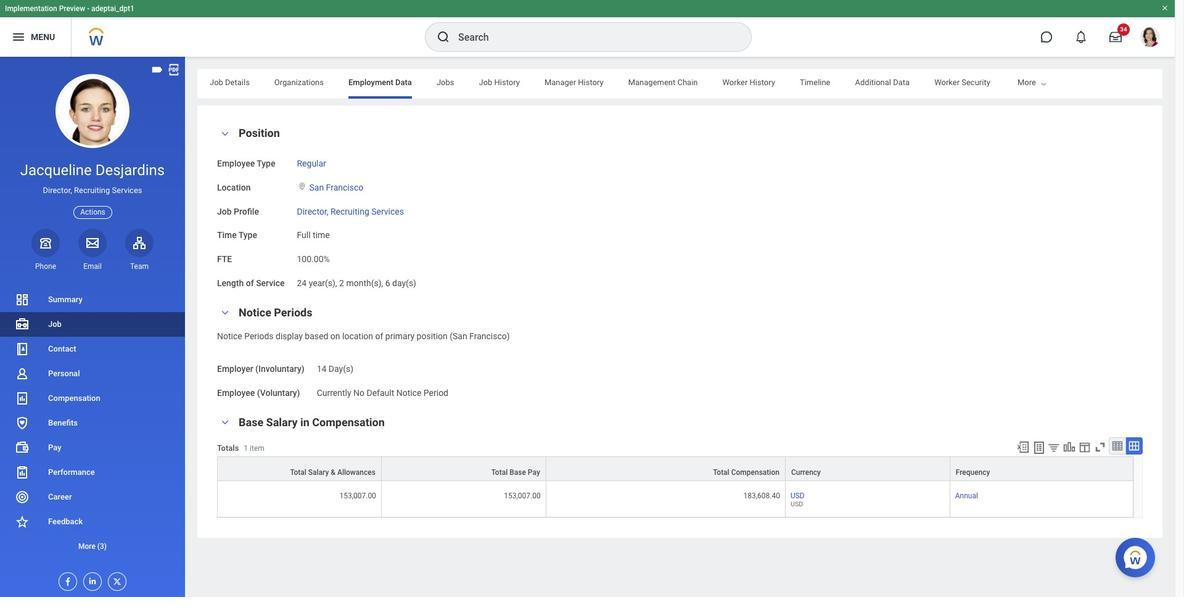 Task type: describe. For each thing, give the bounding box(es) containing it.
additional data
[[855, 78, 910, 87]]

chevron down image for base salary in compensation
[[218, 418, 233, 427]]

history for manager history
[[578, 78, 604, 87]]

timeline
[[800, 78, 831, 87]]

employee type
[[217, 159, 275, 168]]

time
[[313, 230, 330, 240]]

total for total compensation
[[713, 468, 730, 477]]

data for additional data
[[893, 78, 910, 87]]

director, recruiting services inside position group
[[297, 206, 404, 216]]

personal image
[[15, 366, 30, 381]]

flexible
[[1098, 78, 1125, 87]]

notice periods group
[[217, 304, 1143, 400]]

flexible work arrangeme
[[1098, 78, 1184, 87]]

24 year(s), 2 month(s), 6 day(s)
[[297, 278, 416, 288]]

francisco
[[326, 182, 363, 192]]

job for job history
[[479, 78, 493, 87]]

details
[[225, 78, 250, 87]]

contact image
[[15, 342, 30, 357]]

table image
[[1112, 440, 1124, 452]]

type for time type
[[239, 230, 257, 240]]

more (3)
[[78, 542, 107, 551]]

management
[[628, 78, 676, 87]]

job link
[[0, 312, 185, 337]]

career link
[[0, 485, 185, 510]]

position group
[[217, 125, 1143, 290]]

year(s),
[[309, 278, 337, 288]]

total compensation
[[713, 468, 780, 477]]

total base pay button
[[382, 457, 546, 480]]

history for job history
[[494, 78, 520, 87]]

1 153,007.00 from the left
[[340, 492, 376, 500]]

personal
[[48, 369, 80, 378]]

pay image
[[15, 440, 30, 455]]

14
[[317, 364, 327, 374]]

jobs
[[437, 78, 454, 87]]

annual link
[[955, 489, 978, 500]]

adeptai_dpt1
[[91, 4, 134, 13]]

34
[[1120, 26, 1128, 33]]

2 153,007.00 from the left
[[504, 492, 541, 500]]

recruiting inside navigation pane region
[[74, 186, 110, 195]]

of inside notice periods group
[[375, 331, 383, 341]]

view worker - expand/collapse chart image
[[1063, 440, 1076, 454]]

job image
[[15, 317, 30, 332]]

time type
[[217, 230, 257, 240]]

justify image
[[11, 30, 26, 44]]

pay link
[[0, 436, 185, 460]]

more (3) button
[[0, 539, 185, 554]]

data for employment data
[[395, 78, 412, 87]]

display
[[276, 331, 303, 341]]

1
[[244, 444, 248, 453]]

linkedin image
[[84, 573, 97, 586]]

base inside "popup button"
[[510, 468, 526, 477]]

job profile
[[217, 206, 259, 216]]

in
[[300, 416, 310, 429]]

totals
[[217, 444, 239, 453]]

tab list containing job details
[[197, 69, 1184, 99]]

month(s),
[[346, 278, 383, 288]]

director, recruiting services link
[[297, 204, 404, 216]]

employer (involuntary) element
[[317, 357, 354, 375]]

summary link
[[0, 287, 185, 312]]

row containing total salary & allowances
[[217, 456, 1134, 481]]

compensation inside total compensation popup button
[[731, 468, 780, 477]]

full time element
[[297, 228, 330, 240]]

employment data
[[349, 78, 412, 87]]

team
[[130, 262, 149, 271]]

export to worksheets image
[[1032, 440, 1047, 455]]

employee (voluntary) element
[[317, 381, 448, 399]]

director, recruiting services inside navigation pane region
[[43, 186, 142, 195]]

(san
[[450, 331, 467, 341]]

of inside position group
[[246, 278, 254, 288]]

implementation preview -   adeptai_dpt1
[[5, 4, 134, 13]]

compensation image
[[15, 391, 30, 406]]

compensation link
[[0, 386, 185, 411]]

manager
[[545, 78, 576, 87]]

1 usd from the top
[[791, 492, 805, 500]]

contact link
[[0, 337, 185, 361]]

tag image
[[151, 63, 164, 76]]

list containing summary
[[0, 287, 185, 559]]

services inside navigation pane region
[[112, 186, 142, 195]]

24
[[297, 278, 307, 288]]

preview
[[59, 4, 85, 13]]

job inside list
[[48, 320, 62, 329]]

length of service
[[217, 278, 285, 288]]

director, inside position group
[[297, 206, 328, 216]]

-
[[87, 4, 90, 13]]

periods for notice periods display based on location of primary position (san francisco)
[[244, 331, 274, 341]]

career image
[[15, 490, 30, 505]]

contract history
[[1015, 78, 1073, 87]]

phone button
[[31, 229, 60, 271]]

currently no default notice period
[[317, 388, 448, 398]]

regular
[[297, 159, 326, 168]]

base salary in compensation button
[[239, 416, 385, 429]]

total for total base pay
[[492, 468, 508, 477]]

more (3) button
[[0, 534, 185, 559]]

no
[[354, 388, 365, 398]]

worker for worker history
[[723, 78, 748, 87]]

services inside position group
[[371, 206, 404, 216]]

2
[[339, 278, 344, 288]]

work
[[1127, 78, 1146, 87]]

annual
[[955, 492, 978, 500]]

(involuntary)
[[255, 364, 305, 374]]

frequency button
[[950, 457, 1133, 480]]

view printable version (pdf) image
[[167, 63, 181, 76]]

close environment banner image
[[1162, 4, 1169, 12]]

total salary & allowances button
[[218, 457, 381, 480]]

performance image
[[15, 465, 30, 480]]

currency
[[791, 468, 821, 477]]

total for total salary & allowances
[[290, 468, 306, 477]]

position
[[239, 126, 280, 139]]

default
[[367, 388, 394, 398]]

email
[[83, 262, 102, 271]]

location
[[217, 182, 251, 192]]

salary for total
[[308, 468, 329, 477]]

totals 1 item
[[217, 444, 265, 453]]

item
[[250, 444, 265, 453]]

implementation
[[5, 4, 57, 13]]

expand table image
[[1128, 440, 1141, 452]]

contract
[[1015, 78, 1046, 87]]

pay inside "popup button"
[[528, 468, 540, 477]]

periods for notice periods
[[274, 306, 312, 319]]

employee for employee type
[[217, 159, 255, 168]]



Task type: vqa. For each thing, say whether or not it's contained in the screenshot.
Employee (Voluntary)'s Employee
yes



Task type: locate. For each thing, give the bounding box(es) containing it.
of left primary
[[375, 331, 383, 341]]

facebook image
[[59, 573, 73, 587]]

san francisco link
[[309, 180, 363, 192]]

0 vertical spatial salary
[[266, 416, 298, 429]]

job left profile
[[217, 206, 232, 216]]

navigation pane region
[[0, 57, 185, 597]]

fullscreen image
[[1094, 440, 1107, 454]]

employee down employer
[[217, 388, 255, 398]]

employee up location
[[217, 159, 255, 168]]

1 vertical spatial more
[[78, 542, 96, 551]]

management chain
[[628, 78, 698, 87]]

worker left security on the top right of page
[[935, 78, 960, 87]]

mail image
[[85, 236, 100, 250]]

security
[[962, 78, 991, 87]]

1 vertical spatial notice
[[217, 331, 242, 341]]

more left (3)
[[78, 542, 96, 551]]

0 horizontal spatial base
[[239, 416, 263, 429]]

job
[[210, 78, 223, 87], [479, 78, 493, 87], [217, 206, 232, 216], [48, 320, 62, 329]]

total compensation button
[[546, 457, 785, 480]]

worker history
[[723, 78, 775, 87]]

length
[[217, 278, 244, 288]]

1 horizontal spatial services
[[371, 206, 404, 216]]

0 horizontal spatial 153,007.00
[[340, 492, 376, 500]]

additional
[[855, 78, 891, 87]]

notice periods
[[239, 306, 312, 319]]

summary
[[48, 295, 83, 304]]

total inside "popup button"
[[492, 468, 508, 477]]

1 vertical spatial of
[[375, 331, 383, 341]]

day(s)
[[329, 364, 354, 374]]

14 day(s)
[[317, 364, 354, 374]]

0 vertical spatial compensation
[[48, 394, 100, 403]]

compensation up 183,608.40
[[731, 468, 780, 477]]

recruiting down francisco
[[331, 206, 369, 216]]

director, up full time element on the left top
[[297, 206, 328, 216]]

&
[[331, 468, 336, 477]]

arrangeme
[[1148, 78, 1184, 87]]

phone image
[[37, 236, 54, 250]]

1 chevron down image from the top
[[218, 129, 233, 138]]

employee
[[217, 159, 255, 168], [217, 388, 255, 398]]

0 horizontal spatial director, recruiting services
[[43, 186, 142, 195]]

select to filter grid data image
[[1047, 441, 1061, 454]]

salary left in
[[266, 416, 298, 429]]

chevron down image up the totals
[[218, 418, 233, 427]]

director, down jacqueline
[[43, 186, 72, 195]]

0 vertical spatial director, recruiting services
[[43, 186, 142, 195]]

3 history from the left
[[750, 78, 775, 87]]

frequency
[[956, 468, 990, 477]]

0 vertical spatial of
[[246, 278, 254, 288]]

1 horizontal spatial salary
[[308, 468, 329, 477]]

2 chevron down image from the top
[[218, 418, 233, 427]]

6
[[385, 278, 390, 288]]

job up the contact
[[48, 320, 62, 329]]

director, recruiting services down francisco
[[297, 206, 404, 216]]

menu banner
[[0, 0, 1175, 57]]

153,007.00
[[340, 492, 376, 500], [504, 492, 541, 500]]

career
[[48, 492, 72, 502]]

team jacqueline desjardins element
[[125, 261, 154, 271]]

(3)
[[97, 542, 107, 551]]

francisco)
[[470, 331, 510, 341]]

employer (involuntary)
[[217, 364, 305, 374]]

0 horizontal spatial worker
[[723, 78, 748, 87]]

phone
[[35, 262, 56, 271]]

1 horizontal spatial pay
[[528, 468, 540, 477]]

benefits link
[[0, 411, 185, 436]]

toolbar
[[1011, 437, 1143, 456]]

phone jacqueline desjardins element
[[31, 261, 60, 271]]

worker security
[[935, 78, 991, 87]]

position
[[417, 331, 448, 341]]

3 total from the left
[[713, 468, 730, 477]]

position button
[[239, 126, 280, 139]]

1 row from the top
[[217, 456, 1134, 481]]

1 horizontal spatial base
[[510, 468, 526, 477]]

salary inside popup button
[[308, 468, 329, 477]]

1 total from the left
[[290, 468, 306, 477]]

history left the timeline
[[750, 78, 775, 87]]

salary for base
[[266, 416, 298, 429]]

1 horizontal spatial more
[[1018, 78, 1036, 87]]

inbox large image
[[1110, 31, 1122, 43]]

Search Workday  search field
[[458, 23, 726, 51]]

usd down usd link
[[791, 501, 803, 509]]

job inside position group
[[217, 206, 232, 216]]

data right additional
[[893, 78, 910, 87]]

0 vertical spatial base
[[239, 416, 263, 429]]

data right the employment
[[395, 78, 412, 87]]

0 horizontal spatial data
[[395, 78, 412, 87]]

0 vertical spatial pay
[[48, 443, 61, 452]]

employee inside position group
[[217, 159, 255, 168]]

actions
[[80, 208, 105, 216]]

more for more
[[1018, 78, 1036, 87]]

chevron down image
[[218, 308, 233, 317]]

periods up display
[[274, 306, 312, 319]]

153,007.00 down total base pay
[[504, 492, 541, 500]]

employee for employee (voluntary)
[[217, 388, 255, 398]]

history for contract history
[[1048, 78, 1073, 87]]

1 vertical spatial pay
[[528, 468, 540, 477]]

1 vertical spatial employee
[[217, 388, 255, 398]]

toolbar inside base salary in compensation group
[[1011, 437, 1143, 456]]

view team image
[[132, 236, 147, 250]]

0 horizontal spatial of
[[246, 278, 254, 288]]

history right contract
[[1048, 78, 1073, 87]]

menu
[[31, 32, 55, 42]]

benefits image
[[15, 416, 30, 431]]

2 history from the left
[[578, 78, 604, 87]]

0 vertical spatial director,
[[43, 186, 72, 195]]

2 vertical spatial notice
[[396, 388, 422, 398]]

worker right chain
[[723, 78, 748, 87]]

history
[[494, 78, 520, 87], [578, 78, 604, 87], [750, 78, 775, 87], [1048, 78, 1073, 87]]

0 horizontal spatial compensation
[[48, 394, 100, 403]]

1 horizontal spatial data
[[893, 78, 910, 87]]

100.00%
[[297, 254, 330, 264]]

2 usd from the top
[[791, 501, 803, 509]]

total salary & allowances
[[290, 468, 376, 477]]

2 horizontal spatial compensation
[[731, 468, 780, 477]]

email jacqueline desjardins element
[[78, 261, 107, 271]]

time
[[217, 230, 237, 240]]

recruiting down jacqueline desjardins
[[74, 186, 110, 195]]

service
[[256, 278, 285, 288]]

job history
[[479, 78, 520, 87]]

based
[[305, 331, 328, 341]]

1 horizontal spatial director,
[[297, 206, 328, 216]]

data
[[395, 78, 412, 87], [893, 78, 910, 87]]

1 vertical spatial base
[[510, 468, 526, 477]]

summary image
[[15, 292, 30, 307]]

0 horizontal spatial recruiting
[[74, 186, 110, 195]]

1 vertical spatial services
[[371, 206, 404, 216]]

history for worker history
[[750, 78, 775, 87]]

location image
[[297, 182, 307, 190]]

total
[[290, 468, 306, 477], [492, 468, 508, 477], [713, 468, 730, 477]]

4 history from the left
[[1048, 78, 1073, 87]]

0 vertical spatial services
[[112, 186, 142, 195]]

feedback
[[48, 517, 83, 526]]

1 horizontal spatial compensation
[[312, 416, 385, 429]]

notice periods display based on location of primary position (san francisco)
[[217, 331, 510, 341]]

1 vertical spatial periods
[[244, 331, 274, 341]]

2 row from the top
[[217, 481, 1134, 518]]

notifications large image
[[1075, 31, 1088, 43]]

job for job profile
[[217, 206, 232, 216]]

1 vertical spatial type
[[239, 230, 257, 240]]

1 history from the left
[[494, 78, 520, 87]]

of right length
[[246, 278, 254, 288]]

0 vertical spatial more
[[1018, 78, 1036, 87]]

base salary in compensation group
[[217, 414, 1143, 518]]

compensation
[[48, 394, 100, 403], [312, 416, 385, 429], [731, 468, 780, 477]]

1 vertical spatial recruiting
[[331, 206, 369, 216]]

0 horizontal spatial salary
[[266, 416, 298, 429]]

0 vertical spatial notice
[[239, 306, 271, 319]]

employee inside notice periods group
[[217, 388, 255, 398]]

chevron down image left position
[[218, 129, 233, 138]]

2 vertical spatial compensation
[[731, 468, 780, 477]]

chevron down image
[[218, 129, 233, 138], [218, 418, 233, 427]]

search image
[[436, 30, 451, 44]]

type right time
[[239, 230, 257, 240]]

type for employee type
[[257, 159, 275, 168]]

organizations
[[274, 78, 324, 87]]

export to excel image
[[1017, 440, 1030, 454]]

fte element
[[297, 247, 330, 265]]

contact
[[48, 344, 76, 353]]

director, inside navigation pane region
[[43, 186, 72, 195]]

1 vertical spatial director, recruiting services
[[297, 206, 404, 216]]

compensation down personal
[[48, 394, 100, 403]]

0 horizontal spatial director,
[[43, 186, 72, 195]]

2 employee from the top
[[217, 388, 255, 398]]

employer
[[217, 364, 253, 374]]

34 button
[[1102, 23, 1130, 51]]

0 horizontal spatial total
[[290, 468, 306, 477]]

notice down length of service
[[239, 306, 271, 319]]

0 horizontal spatial periods
[[244, 331, 274, 341]]

usd down the currency
[[791, 492, 805, 500]]

notice left period
[[396, 388, 422, 398]]

2 data from the left
[[893, 78, 910, 87]]

benefits
[[48, 418, 78, 428]]

more right security on the top right of page
[[1018, 78, 1036, 87]]

periods down notice periods button
[[244, 331, 274, 341]]

services
[[112, 186, 142, 195], [371, 206, 404, 216]]

153,007.00 down "allowances"
[[340, 492, 376, 500]]

periods
[[274, 306, 312, 319], [244, 331, 274, 341]]

more
[[1018, 78, 1036, 87], [78, 542, 96, 551]]

1 vertical spatial salary
[[308, 468, 329, 477]]

1 horizontal spatial periods
[[274, 306, 312, 319]]

2 horizontal spatial total
[[713, 468, 730, 477]]

worker for worker security
[[935, 78, 960, 87]]

history right manager
[[578, 78, 604, 87]]

manager history
[[545, 78, 604, 87]]

0 vertical spatial type
[[257, 159, 275, 168]]

notice inside employee (voluntary) element
[[396, 388, 422, 398]]

list
[[0, 287, 185, 559]]

click to view/edit grid preferences image
[[1078, 440, 1092, 454]]

0 horizontal spatial pay
[[48, 443, 61, 452]]

job details
[[210, 78, 250, 87]]

worker
[[723, 78, 748, 87], [935, 78, 960, 87]]

1 vertical spatial chevron down image
[[218, 418, 233, 427]]

more for more (3)
[[78, 542, 96, 551]]

history left manager
[[494, 78, 520, 87]]

profile logan mcneil image
[[1141, 27, 1160, 49]]

job left the "details"
[[210, 78, 223, 87]]

profile
[[234, 206, 259, 216]]

0 vertical spatial chevron down image
[[218, 129, 233, 138]]

feedback image
[[15, 514, 30, 529]]

job for job details
[[210, 78, 223, 87]]

0 vertical spatial employee
[[217, 159, 255, 168]]

director,
[[43, 186, 72, 195], [297, 206, 328, 216]]

1 horizontal spatial worker
[[935, 78, 960, 87]]

compensation down the no
[[312, 416, 385, 429]]

1 horizontal spatial of
[[375, 331, 383, 341]]

pay inside list
[[48, 443, 61, 452]]

row
[[217, 456, 1134, 481], [217, 481, 1134, 518]]

notice periods button
[[239, 306, 312, 319]]

notice for notice periods
[[239, 306, 271, 319]]

0 horizontal spatial services
[[112, 186, 142, 195]]

usd link
[[791, 489, 805, 500]]

1 horizontal spatial director, recruiting services
[[297, 206, 404, 216]]

base salary in compensation
[[239, 416, 385, 429]]

1 vertical spatial compensation
[[312, 416, 385, 429]]

location
[[342, 331, 373, 341]]

0 horizontal spatial more
[[78, 542, 96, 551]]

0 vertical spatial usd
[[791, 492, 805, 500]]

job right jobs
[[479, 78, 493, 87]]

recruiting inside director, recruiting services link
[[331, 206, 369, 216]]

notice for notice periods display based on location of primary position (san francisco)
[[217, 331, 242, 341]]

1 horizontal spatial 153,007.00
[[504, 492, 541, 500]]

san
[[309, 182, 324, 192]]

0 vertical spatial recruiting
[[74, 186, 110, 195]]

allowances
[[337, 468, 376, 477]]

employment
[[349, 78, 393, 87]]

row containing 153,007.00
[[217, 481, 1134, 518]]

1 worker from the left
[[723, 78, 748, 87]]

director, recruiting services down jacqueline desjardins
[[43, 186, 142, 195]]

regular link
[[297, 156, 326, 168]]

pay
[[48, 443, 61, 452], [528, 468, 540, 477]]

director, recruiting services
[[43, 186, 142, 195], [297, 206, 404, 216]]

2 total from the left
[[492, 468, 508, 477]]

0 vertical spatial periods
[[274, 306, 312, 319]]

day(s)
[[392, 278, 416, 288]]

length of service element
[[297, 271, 416, 289]]

personal link
[[0, 361, 185, 386]]

jacqueline
[[20, 162, 92, 179]]

1 data from the left
[[395, 78, 412, 87]]

type down position
[[257, 159, 275, 168]]

compensation inside compensation link
[[48, 394, 100, 403]]

1 employee from the top
[[217, 159, 255, 168]]

notice down chevron down image at the left bottom of page
[[217, 331, 242, 341]]

x image
[[109, 573, 122, 587]]

183,608.40
[[744, 492, 780, 500]]

more inside more (3) dropdown button
[[78, 542, 96, 551]]

2 worker from the left
[[935, 78, 960, 87]]

1 horizontal spatial recruiting
[[331, 206, 369, 216]]

1 vertical spatial director,
[[297, 206, 328, 216]]

chevron down image for position
[[218, 129, 233, 138]]

tab list
[[197, 69, 1184, 99]]

1 horizontal spatial total
[[492, 468, 508, 477]]

1 vertical spatial usd
[[791, 501, 803, 509]]

salary left &
[[308, 468, 329, 477]]

period
[[424, 388, 448, 398]]

feedback link
[[0, 510, 185, 534]]

employee (voluntary)
[[217, 388, 300, 398]]

(voluntary)
[[257, 388, 300, 398]]



